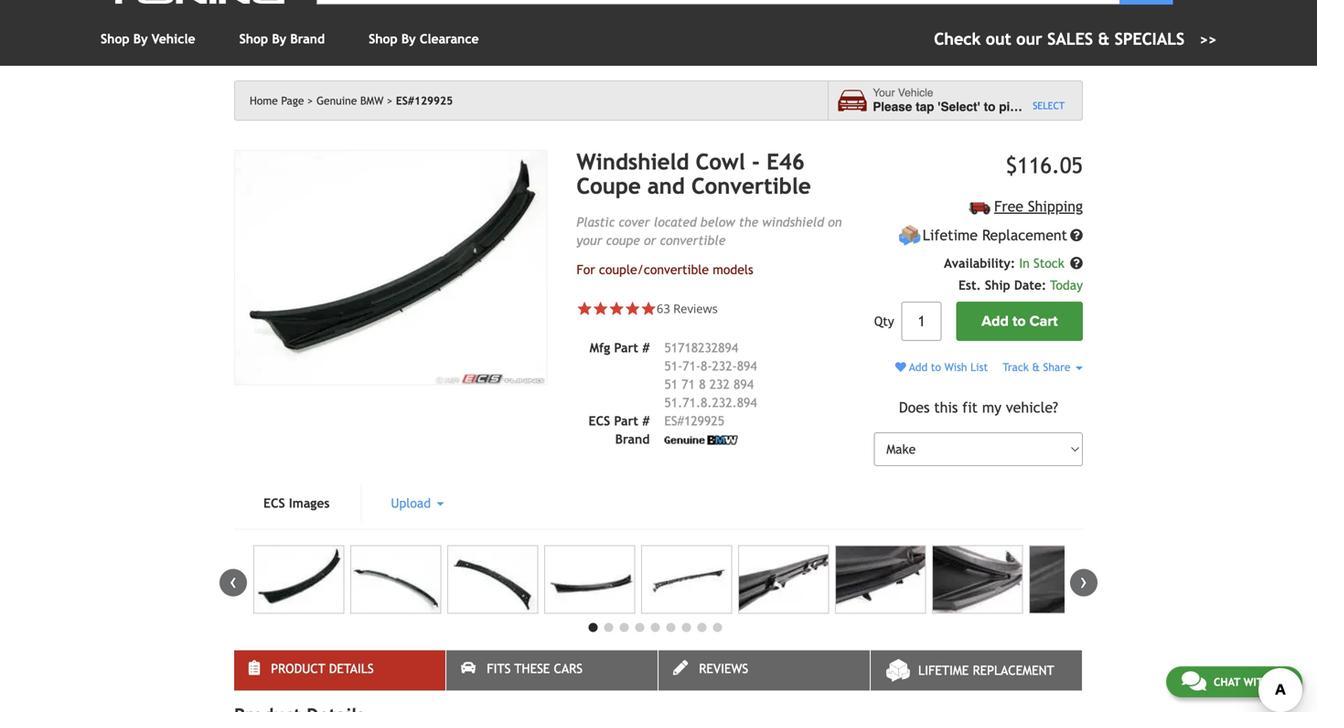 Task type: vqa. For each thing, say whether or not it's contained in the screenshot.
Shipping
yes



Task type: locate. For each thing, give the bounding box(es) containing it.
fits
[[487, 662, 511, 676]]

brand inside the es# 129925 brand
[[616, 432, 650, 447]]

0 horizontal spatial &
[[1033, 361, 1040, 374]]

ecs inside "51718232894 51-71-8-232-894 51 71 8 232 894 51.71.8.232.894 ecs part #"
[[589, 414, 611, 429]]

1 horizontal spatial add
[[982, 313, 1009, 330]]

add
[[982, 313, 1009, 330], [910, 361, 928, 374]]

your vehicle please tap 'select' to pick a vehicle
[[873, 87, 1080, 114]]

brand up page
[[290, 32, 325, 46]]

2 horizontal spatial shop
[[369, 32, 398, 46]]

1 horizontal spatial by
[[272, 32, 287, 46]]

by left clearance in the left of the page
[[402, 32, 416, 46]]

coupe
[[577, 173, 641, 199]]

2 star image from the left
[[609, 301, 625, 317]]

reviews link
[[659, 651, 870, 691]]

0 horizontal spatial to
[[931, 361, 942, 374]]

part right mfg
[[614, 341, 639, 355]]

add right heart icon
[[910, 361, 928, 374]]

question circle image up today
[[1071, 257, 1083, 270]]

track
[[1003, 361, 1029, 374]]

these
[[515, 662, 550, 676]]

shop by vehicle
[[101, 32, 195, 46]]

0 horizontal spatial vehicle
[[152, 32, 195, 46]]

today
[[1051, 278, 1083, 293]]

track & share button
[[1003, 361, 1083, 374]]

0 horizontal spatial by
[[133, 32, 148, 46]]

894
[[737, 359, 757, 374]]

& right sales
[[1099, 29, 1110, 49]]

ecs left images
[[264, 496, 285, 511]]

free shipping image
[[970, 202, 991, 215]]

# left es#
[[643, 414, 650, 429]]

to inside the your vehicle please tap 'select' to pick a vehicle
[[984, 100, 996, 114]]

star image up mfg part #
[[609, 301, 625, 317]]

1 vertical spatial to
[[1013, 313, 1026, 330]]

shop by brand link
[[239, 32, 325, 46]]

51718232894
[[665, 341, 739, 355]]

1 vertical spatial part
[[614, 414, 639, 429]]

8-
[[701, 359, 712, 374]]

your
[[873, 87, 895, 99]]

to left pick
[[984, 100, 996, 114]]

mfg part #
[[590, 341, 650, 355]]

heart image
[[896, 362, 907, 373]]

1 part from the top
[[614, 341, 639, 355]]

ecs tuning image
[[101, 0, 302, 4]]

e46
[[767, 149, 805, 175]]

‹
[[230, 569, 237, 594]]

2 shop from the left
[[239, 32, 268, 46]]

1 horizontal spatial to
[[984, 100, 996, 114]]

for couple/convertible models
[[577, 262, 754, 277]]

star image down 'couple/convertible' at the top of the page
[[641, 301, 657, 317]]

star image down for
[[577, 301, 593, 317]]

availability:
[[944, 256, 1016, 271]]

& right track
[[1033, 361, 1040, 374]]

shop by clearance
[[369, 32, 479, 46]]

brand down "51718232894 51-71-8-232-894 51 71 8 232 894 51.71.8.232.894 ecs part #"
[[616, 432, 650, 447]]

free
[[995, 198, 1024, 215]]

1 vertical spatial &
[[1033, 361, 1040, 374]]

qty
[[875, 314, 895, 329]]

images
[[289, 496, 330, 511]]

232-
[[712, 359, 737, 374]]

1 horizontal spatial &
[[1099, 29, 1110, 49]]

lifetime replacement
[[923, 227, 1068, 244], [919, 664, 1055, 678]]

1 vertical spatial question circle image
[[1071, 257, 1083, 270]]

0 vertical spatial vehicle
[[152, 32, 195, 46]]

1 shop from the left
[[101, 32, 130, 46]]

51718232894 51-71-8-232-894 51 71 8 232 894 51.71.8.232.894 ecs part #
[[589, 341, 757, 429]]

1 horizontal spatial vehicle
[[898, 87, 934, 99]]

vehicle
[[152, 32, 195, 46], [898, 87, 934, 99]]

51.71.8.232.894
[[665, 396, 757, 410]]

to left cart on the right of page
[[1013, 313, 1026, 330]]

date:
[[1015, 278, 1047, 293]]

windshield
[[762, 215, 824, 230]]

chat with us link
[[1167, 667, 1303, 698]]

2 horizontal spatial by
[[402, 32, 416, 46]]

lifetime
[[923, 227, 978, 244], [919, 664, 969, 678]]

#
[[643, 341, 650, 355], [643, 414, 650, 429]]

upload button
[[362, 485, 473, 522]]

1 horizontal spatial shop
[[239, 32, 268, 46]]

ecs
[[589, 414, 611, 429], [264, 496, 285, 511]]

replacement
[[983, 227, 1068, 244], [973, 664, 1055, 678]]

0 vertical spatial part
[[614, 341, 639, 355]]

by for vehicle
[[133, 32, 148, 46]]

by up the home page link
[[272, 32, 287, 46]]

2 question circle image from the top
[[1071, 257, 1083, 270]]

question circle image down shipping
[[1071, 229, 1083, 242]]

reviews
[[674, 300, 718, 317], [699, 662, 749, 676]]

vehicle?
[[1006, 399, 1059, 416]]

0 vertical spatial #
[[643, 341, 650, 355]]

upload
[[391, 496, 435, 511]]

by down ecs tuning image
[[133, 32, 148, 46]]

select link
[[1033, 99, 1065, 114]]

to for add to cart
[[1013, 313, 1026, 330]]

63
[[657, 300, 671, 317]]

by for brand
[[272, 32, 287, 46]]

3 by from the left
[[402, 32, 416, 46]]

does
[[899, 399, 930, 416]]

71-
[[683, 359, 701, 374]]

plastic
[[577, 215, 615, 230]]

2 part from the top
[[614, 414, 639, 429]]

couple/convertible
[[599, 262, 709, 277]]

product details link
[[234, 651, 446, 691]]

ecs left the es# 129925 brand
[[589, 414, 611, 429]]

# right mfg
[[643, 341, 650, 355]]

star image
[[593, 301, 609, 317], [609, 301, 625, 317]]

1 by from the left
[[133, 32, 148, 46]]

0 vertical spatial to
[[984, 100, 996, 114]]

vehicle down ecs tuning image
[[152, 32, 195, 46]]

star image left 63
[[625, 301, 641, 317]]

1 horizontal spatial ecs
[[589, 414, 611, 429]]

wish
[[945, 361, 968, 374]]

question circle image for lifetime replacement
[[1071, 229, 1083, 242]]

mfg
[[590, 341, 611, 355]]

1 horizontal spatial brand
[[616, 432, 650, 447]]

brand for shop by brand
[[290, 32, 325, 46]]

part left es#
[[614, 414, 639, 429]]

1 vertical spatial replacement
[[973, 664, 1055, 678]]

question circle image
[[1071, 229, 1083, 242], [1071, 257, 1083, 270]]

page
[[281, 94, 304, 107]]

2 horizontal spatial to
[[1013, 313, 1026, 330]]

0 vertical spatial &
[[1099, 29, 1110, 49]]

es#129925 - 51718232894 - windshield cowl - e46 coupe and convertible - plastic cover located below the windshield on your coupe or convertible - genuine bmw - bmw image
[[234, 150, 548, 386], [253, 546, 344, 614], [350, 546, 441, 614], [447, 546, 538, 614], [544, 546, 635, 614], [641, 546, 732, 614], [738, 546, 829, 614], [835, 546, 926, 614], [932, 546, 1023, 614], [1029, 546, 1120, 614]]

star image
[[577, 301, 593, 317], [625, 301, 641, 317], [641, 301, 657, 317]]

None text field
[[902, 302, 942, 341]]

pick
[[999, 100, 1024, 114]]

to inside button
[[1013, 313, 1026, 330]]

1 vertical spatial vehicle
[[898, 87, 934, 99]]

2 vertical spatial to
[[931, 361, 942, 374]]

3 shop from the left
[[369, 32, 398, 46]]

& for sales
[[1099, 29, 1110, 49]]

0 horizontal spatial add
[[910, 361, 928, 374]]

1 question circle image from the top
[[1071, 229, 1083, 242]]

2 # from the top
[[643, 414, 650, 429]]

convertible
[[660, 233, 726, 248]]

models
[[713, 262, 754, 277]]

& inside "link"
[[1099, 29, 1110, 49]]

1 vertical spatial #
[[643, 414, 650, 429]]

brand
[[290, 32, 325, 46], [616, 432, 650, 447]]

to
[[984, 100, 996, 114], [1013, 313, 1026, 330], [931, 361, 942, 374]]

to left wish
[[931, 361, 942, 374]]

0 vertical spatial add
[[982, 313, 1009, 330]]

0 horizontal spatial brand
[[290, 32, 325, 46]]

0 horizontal spatial ecs
[[264, 496, 285, 511]]

0 vertical spatial question circle image
[[1071, 229, 1083, 242]]

vehicle up tap
[[898, 87, 934, 99]]

add inside button
[[982, 313, 1009, 330]]

star image up mfg
[[593, 301, 609, 317]]

0 vertical spatial ecs
[[589, 414, 611, 429]]

0 vertical spatial brand
[[290, 32, 325, 46]]

home page link
[[250, 94, 313, 107]]

add down ship
[[982, 313, 1009, 330]]

convertible
[[692, 173, 811, 199]]

2 by from the left
[[272, 32, 287, 46]]

1 vertical spatial add
[[910, 361, 928, 374]]

1 vertical spatial brand
[[616, 432, 650, 447]]

0 horizontal spatial shop
[[101, 32, 130, 46]]

sales & specials
[[1048, 29, 1185, 49]]

add to wish list
[[907, 361, 988, 374]]



Task type: describe. For each thing, give the bounding box(es) containing it.
2 star image from the left
[[625, 301, 641, 317]]

specials
[[1115, 29, 1185, 49]]

tap
[[916, 100, 935, 114]]

es# 129925 brand
[[616, 414, 725, 447]]

sales
[[1048, 29, 1094, 49]]

home page
[[250, 94, 304, 107]]

on
[[828, 215, 842, 230]]

or
[[644, 233, 656, 248]]

clearance
[[420, 32, 479, 46]]

home
[[250, 94, 278, 107]]

availability: in stock
[[944, 256, 1069, 271]]

please
[[873, 100, 913, 114]]

comments image
[[1182, 671, 1207, 693]]

to for add to wish list
[[931, 361, 942, 374]]

chat
[[1214, 676, 1241, 689]]

129925
[[684, 414, 725, 429]]

replacement inside lifetime replacement link
[[973, 664, 1055, 678]]

by for clearance
[[402, 32, 416, 46]]

shop for shop by brand
[[239, 32, 268, 46]]

genuine
[[317, 94, 357, 107]]

cover
[[619, 215, 650, 230]]

located
[[654, 215, 697, 230]]

add to cart button
[[957, 302, 1083, 341]]

does this fit my vehicle?
[[899, 399, 1059, 416]]

share
[[1044, 361, 1071, 374]]

1 vertical spatial lifetime replacement
[[919, 664, 1055, 678]]

shop by clearance link
[[369, 32, 479, 46]]

bmw
[[360, 94, 384, 107]]

this product is lifetime replacement eligible image
[[899, 224, 922, 247]]

add to wish list link
[[896, 361, 988, 374]]

fit
[[963, 399, 978, 416]]

add to cart
[[982, 313, 1058, 330]]

your
[[577, 233, 603, 248]]

1 star image from the left
[[593, 301, 609, 317]]

1 vertical spatial reviews
[[699, 662, 749, 676]]

cart
[[1030, 313, 1058, 330]]

add for add to cart
[[982, 313, 1009, 330]]

product
[[271, 662, 325, 676]]

a
[[1028, 100, 1035, 114]]

# inside "51718232894 51-71-8-232-894 51 71 8 232 894 51.71.8.232.894 ecs part #"
[[643, 414, 650, 429]]

select
[[1033, 100, 1065, 112]]

0 vertical spatial reviews
[[674, 300, 718, 317]]

ecs images link
[[234, 485, 359, 522]]

list
[[971, 361, 988, 374]]

windshield
[[577, 149, 689, 175]]

-
[[752, 149, 760, 175]]

63 reviews
[[657, 300, 718, 317]]

plastic cover located below the windshield on your coupe or convertible
[[577, 215, 842, 248]]

track & share
[[1003, 361, 1074, 374]]

in
[[1020, 256, 1030, 271]]

add for add to wish list
[[910, 361, 928, 374]]

1 vertical spatial ecs
[[264, 496, 285, 511]]

free shipping
[[995, 198, 1083, 215]]

ship
[[985, 278, 1011, 293]]

for
[[577, 262, 595, 277]]

below
[[701, 215, 735, 230]]

51 71 8 232 894
[[665, 377, 754, 392]]

Search text field
[[317, 0, 1120, 5]]

this
[[934, 399, 958, 416]]

vehicle
[[1038, 100, 1080, 114]]

with
[[1244, 676, 1271, 689]]

3 star image from the left
[[641, 301, 657, 317]]

vehicle inside the your vehicle please tap 'select' to pick a vehicle
[[898, 87, 934, 99]]

shop for shop by clearance
[[369, 32, 398, 46]]

› link
[[1071, 569, 1098, 597]]

coupe
[[606, 233, 640, 248]]

est.
[[959, 278, 982, 293]]

my
[[983, 399, 1002, 416]]

genuine bmw image
[[665, 436, 738, 445]]

lifetime replacement link
[[871, 651, 1082, 691]]

0 vertical spatial replacement
[[983, 227, 1068, 244]]

shipping
[[1028, 198, 1083, 215]]

1 vertical spatial lifetime
[[919, 664, 969, 678]]

0 vertical spatial lifetime replacement
[[923, 227, 1068, 244]]

and
[[648, 173, 685, 199]]

0 vertical spatial lifetime
[[923, 227, 978, 244]]

genuine bmw
[[317, 94, 384, 107]]

brand for es# 129925 brand
[[616, 432, 650, 447]]

es#
[[665, 414, 684, 429]]

cowl
[[696, 149, 746, 175]]

question circle image for in stock
[[1071, 257, 1083, 270]]

116.05
[[1018, 153, 1083, 178]]

sales & specials link
[[935, 27, 1217, 51]]

63 reviews link
[[657, 300, 718, 317]]

genuine bmw link
[[317, 94, 393, 107]]

51-
[[665, 359, 683, 374]]

cars
[[554, 662, 583, 676]]

shop for shop by vehicle
[[101, 32, 130, 46]]

'select'
[[938, 100, 981, 114]]

ecs images
[[264, 496, 330, 511]]

& for track
[[1033, 361, 1040, 374]]

the
[[739, 215, 759, 230]]

fits these cars link
[[447, 651, 658, 691]]

windshield cowl - e46 coupe and convertible
[[577, 149, 811, 199]]

part inside "51718232894 51-71-8-232-894 51 71 8 232 894 51.71.8.232.894 ecs part #"
[[614, 414, 639, 429]]

1 star image from the left
[[577, 301, 593, 317]]

1 # from the top
[[643, 341, 650, 355]]

‹ link
[[220, 569, 247, 597]]

fits these cars
[[487, 662, 583, 676]]

es#129925
[[396, 94, 453, 107]]

shop by vehicle link
[[101, 32, 195, 46]]

product details
[[271, 662, 374, 676]]



